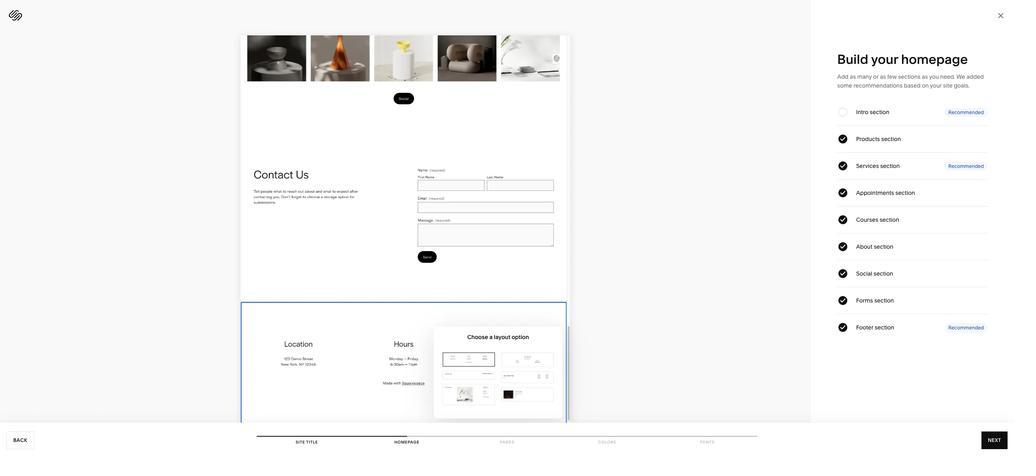Task type: describe. For each thing, give the bounding box(es) containing it.
few
[[888, 73, 897, 80]]

back
[[13, 437, 27, 443]]

site
[[296, 440, 305, 444]]

products section
[[856, 135, 901, 143]]

social section
[[856, 270, 893, 277]]

footer section
[[856, 324, 894, 331]]

recommended for footer section
[[949, 325, 984, 331]]

on
[[922, 82, 929, 89]]

recommended for intro section
[[949, 109, 984, 115]]

1 as from the left
[[850, 73, 856, 80]]

intro
[[856, 109, 869, 116]]

0 horizontal spatial your
[[871, 51, 898, 67]]

footer
[[856, 324, 874, 331]]

your inside add as many or as few sections as you need. we added some recommendations based on your site goals.
[[930, 82, 942, 89]]

section for forms section
[[875, 297, 894, 304]]

a
[[490, 334, 493, 341]]

section for social section
[[874, 270, 893, 277]]

next button
[[982, 432, 1008, 449]]

forms
[[856, 297, 873, 304]]

choose
[[467, 334, 488, 341]]

2 as from the left
[[880, 73, 886, 80]]

section for products section
[[882, 135, 901, 143]]

colors
[[598, 440, 616, 444]]

some
[[837, 82, 852, 89]]

footer section with site title, hours, and contact image
[[503, 354, 553, 366]]

section for services section
[[880, 162, 900, 170]]

products
[[856, 135, 880, 143]]

about section
[[856, 243, 894, 250]]

added
[[967, 73, 984, 80]]

appointments section
[[856, 189, 915, 197]]

about
[[856, 243, 873, 250]]

footer section with site title, image, and social link image
[[503, 389, 553, 401]]

services section
[[856, 162, 900, 170]]

we
[[957, 73, 965, 80]]

many
[[857, 73, 872, 80]]

sections
[[898, 73, 921, 80]]

build
[[837, 51, 869, 67]]

courses section
[[856, 216, 899, 223]]

based
[[904, 82, 921, 89]]

section for appointments section
[[896, 189, 915, 197]]

social
[[856, 270, 873, 277]]

back button
[[6, 432, 34, 449]]

add
[[837, 73, 849, 80]]

choose a layout option
[[467, 334, 529, 341]]

footer section with location, hours, and contact image
[[444, 354, 494, 365]]



Task type: vqa. For each thing, say whether or not it's contained in the screenshot.
the These
no



Task type: locate. For each thing, give the bounding box(es) containing it.
your down you
[[930, 82, 942, 89]]

section right appointments
[[896, 189, 915, 197]]

section right footer
[[875, 324, 894, 331]]

section for footer section
[[875, 324, 894, 331]]

as right or
[[880, 73, 886, 80]]

section right courses
[[880, 216, 899, 223]]

1 vertical spatial recommended
[[949, 163, 984, 169]]

section for intro section
[[870, 109, 890, 116]]

section right about in the bottom of the page
[[874, 243, 894, 250]]

appointments
[[856, 189, 894, 197]]

intro section
[[856, 109, 890, 116]]

your up few
[[871, 51, 898, 67]]

forms section
[[856, 297, 894, 304]]

footer section with site title and shop links image
[[503, 373, 553, 382]]

0 vertical spatial recommended
[[949, 109, 984, 115]]

as right add
[[850, 73, 856, 80]]

1 horizontal spatial your
[[930, 82, 942, 89]]

layout
[[494, 334, 510, 341]]

build your homepage
[[837, 51, 968, 67]]

0 vertical spatial your
[[871, 51, 898, 67]]

fonts
[[700, 440, 715, 444]]

section
[[870, 109, 890, 116], [882, 135, 901, 143], [880, 162, 900, 170], [896, 189, 915, 197], [880, 216, 899, 223], [874, 243, 894, 250], [874, 270, 893, 277], [875, 297, 894, 304], [875, 324, 894, 331]]

0 horizontal spatial as
[[850, 73, 856, 80]]

1 vertical spatial your
[[930, 82, 942, 89]]

option
[[512, 334, 529, 341]]

section for courses section
[[880, 216, 899, 223]]

you
[[929, 73, 939, 80]]

recommended for services section
[[949, 163, 984, 169]]

1 horizontal spatial as
[[880, 73, 886, 80]]

section right "forms"
[[875, 297, 894, 304]]

courses
[[856, 216, 878, 223]]

footer section with site title, image, contact, and hours image
[[444, 385, 494, 404]]

recommendations
[[854, 82, 903, 89]]

section for about section
[[874, 243, 894, 250]]

homepage
[[901, 51, 968, 67]]

2 horizontal spatial as
[[922, 73, 928, 80]]

next
[[988, 437, 1001, 443]]

services
[[856, 162, 879, 170]]

site title
[[296, 440, 318, 444]]

add as many or as few sections as you need. we added some recommendations based on your site goals.
[[837, 73, 984, 89]]

site
[[943, 82, 953, 89]]

need.
[[940, 73, 956, 80]]

recommended
[[949, 109, 984, 115], [949, 163, 984, 169], [949, 325, 984, 331]]

as up on
[[922, 73, 928, 80]]

pages
[[500, 440, 514, 444]]

goals.
[[954, 82, 970, 89]]

footer section with site title and email contact image
[[444, 372, 494, 378]]

2 vertical spatial recommended
[[949, 325, 984, 331]]

as
[[850, 73, 856, 80], [880, 73, 886, 80], [922, 73, 928, 80]]

section right products
[[882, 135, 901, 143]]

section right social
[[874, 270, 893, 277]]

homepage
[[395, 440, 420, 444]]

section right "services" on the top right of page
[[880, 162, 900, 170]]

3 recommended from the top
[[949, 325, 984, 331]]

your
[[871, 51, 898, 67], [930, 82, 942, 89]]

section right intro
[[870, 109, 890, 116]]

or
[[873, 73, 879, 80]]

3 as from the left
[[922, 73, 928, 80]]

2 recommended from the top
[[949, 163, 984, 169]]

title
[[306, 440, 318, 444]]

1 recommended from the top
[[949, 109, 984, 115]]



